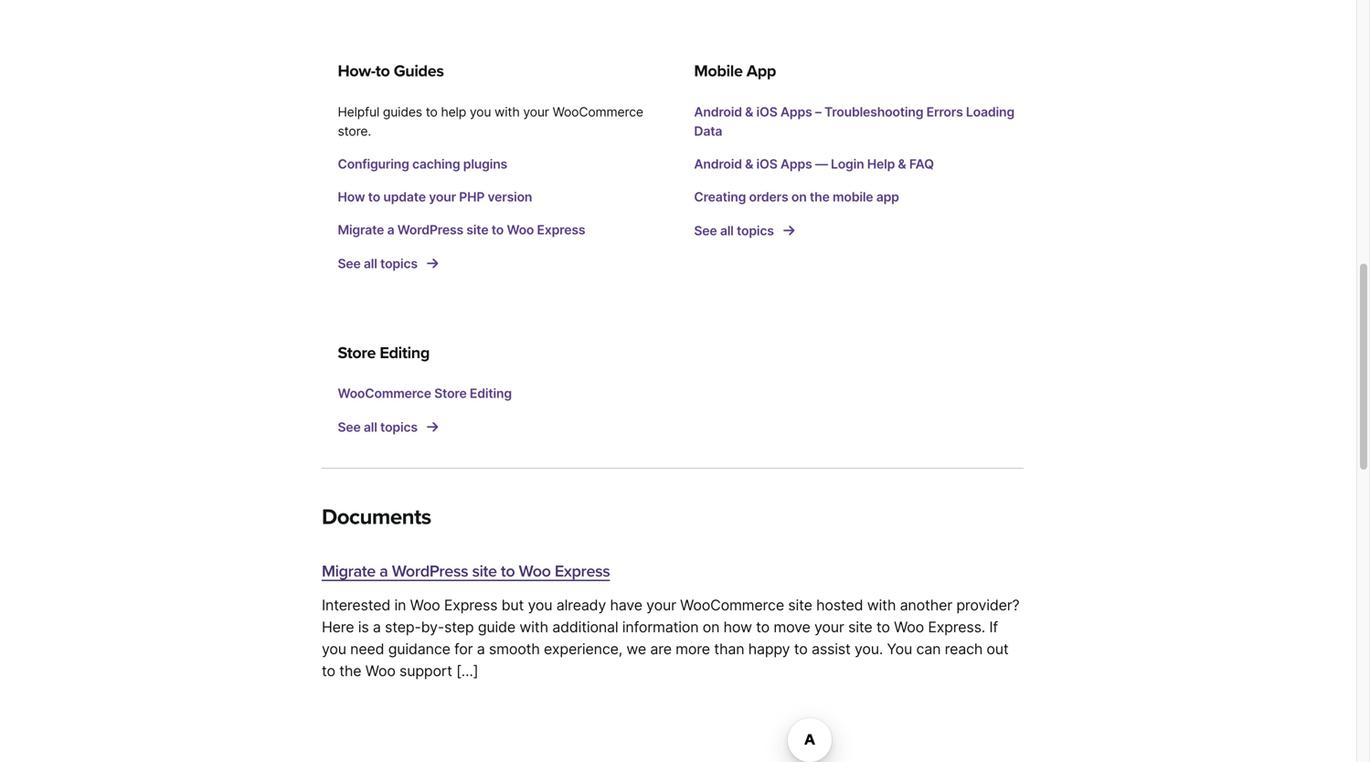 Task type: describe. For each thing, give the bounding box(es) containing it.
see all topics link for creating
[[694, 223, 795, 239]]

for
[[455, 641, 473, 659]]

to up happy
[[756, 619, 770, 637]]

mobile app
[[694, 61, 776, 81]]

express. if
[[928, 619, 999, 637]]

provider?
[[957, 597, 1020, 615]]

more
[[676, 641, 710, 659]]

android & ios apps – troubleshooting errors loading data link
[[694, 104, 1015, 139]]

smooth
[[489, 641, 540, 659]]

can
[[917, 641, 941, 659]]

plugins
[[463, 156, 508, 172]]

site down the php
[[467, 222, 489, 238]]

0 vertical spatial store
[[338, 343, 376, 363]]

how
[[724, 619, 752, 637]]

information
[[623, 619, 699, 637]]

to right "how"
[[368, 189, 380, 205]]

you.
[[855, 641, 883, 659]]

helpful guides to help you with your woocommerce store.
[[338, 104, 644, 139]]

woocommerce inside helpful guides to help you with your woocommerce store.
[[553, 104, 644, 120]]

how to update your php version
[[338, 189, 532, 205]]

help
[[441, 104, 466, 120]]

woo down need
[[366, 663, 396, 680]]

store editing
[[338, 343, 430, 363]]

your left the php
[[429, 189, 456, 205]]

out
[[987, 641, 1009, 659]]

woocommerce store editing
[[338, 386, 512, 401]]

to inside helpful guides to help you with your woocommerce store.
[[426, 104, 438, 120]]

a up interested
[[380, 562, 388, 582]]

1 vertical spatial with
[[868, 597, 896, 615]]

have
[[610, 597, 643, 615]]

support
[[400, 663, 452, 680]]

a right is
[[373, 619, 381, 637]]

happy
[[749, 641, 790, 659]]

troubleshooting
[[825, 104, 924, 120]]

we
[[627, 641, 647, 659]]

move
[[774, 619, 811, 637]]

1 vertical spatial migrate a wordpress site to woo express link
[[322, 559, 1024, 585]]

php
[[459, 189, 485, 205]]

guide
[[478, 619, 516, 637]]

store.
[[338, 123, 371, 139]]

woo down version
[[507, 222, 534, 238]]

orders
[[749, 189, 789, 205]]

need
[[350, 641, 384, 659]]

are
[[650, 641, 672, 659]]

2 vertical spatial all
[[364, 420, 377, 435]]

2 vertical spatial with
[[520, 619, 549, 637]]

to down move
[[794, 641, 808, 659]]

guides
[[394, 61, 444, 81]]

additional
[[553, 619, 619, 637]]

interested in woo express but you already have your woocommerce site hosted with another provider? here is a step-by-step guide with additional information on how to move your site to woo express. if you need guidance for a smooth experience, we are more than happy to assist you. you can reach out to the woo support […]
[[322, 597, 1020, 680]]

login
[[831, 156, 865, 172]]

on inside interested in woo express but you already have your woocommerce site hosted with another provider? here is a step-by-step guide with additional information on how to move your site to woo express. if you need guidance for a smooth experience, we are more than happy to assist you. you can reach out to the woo support […]
[[703, 619, 720, 637]]

help
[[868, 156, 895, 172]]

0 vertical spatial migrate a wordpress site to woo express link
[[338, 222, 586, 238]]

1 vertical spatial express
[[555, 562, 610, 582]]

0 vertical spatial migrate
[[338, 222, 384, 238]]

a right for
[[477, 641, 485, 659]]

woo up but
[[519, 562, 551, 582]]

you
[[887, 641, 913, 659]]

woocommerce store editing link
[[338, 386, 512, 401]]

app
[[877, 189, 900, 205]]

another
[[900, 597, 953, 615]]

woo up you
[[894, 619, 924, 637]]

1 horizontal spatial editing
[[470, 386, 512, 401]]

& for android & ios apps — login help & faq
[[745, 156, 754, 172]]

than
[[714, 641, 745, 659]]

0 vertical spatial the
[[810, 189, 830, 205]]

configuring
[[338, 156, 409, 172]]

android & ios apps – troubleshooting errors loading data
[[694, 104, 1015, 139]]

interested
[[322, 597, 391, 615]]

see all topics for migrate
[[338, 256, 421, 271]]

your up assist at the right
[[815, 619, 845, 637]]

ios for –
[[757, 104, 778, 120]]

how
[[338, 189, 365, 205]]

errors
[[927, 104, 963, 120]]

by-
[[421, 619, 444, 637]]

update
[[383, 189, 426, 205]]

to left guides
[[376, 61, 390, 81]]

already
[[557, 597, 606, 615]]

1 vertical spatial wordpress
[[392, 562, 468, 582]]

creating orders on the mobile app
[[694, 189, 900, 205]]

your up information
[[647, 597, 677, 615]]

step
[[444, 619, 474, 637]]

apps for –
[[781, 104, 812, 120]]

2 vertical spatial topics
[[380, 420, 418, 435]]

helpful
[[338, 104, 380, 120]]

hosted
[[817, 597, 864, 615]]



Task type: locate. For each thing, give the bounding box(es) containing it.
1 vertical spatial on
[[703, 619, 720, 637]]

your right help
[[523, 104, 549, 120]]

1 vertical spatial see
[[338, 256, 361, 271]]

all down creating
[[720, 223, 734, 239]]

migrate a wordpress site to woo express link up information
[[322, 559, 1024, 585]]

0 horizontal spatial store
[[338, 343, 376, 363]]

is
[[358, 619, 369, 637]]

android up creating
[[694, 156, 742, 172]]

0 vertical spatial migrate a wordpress site to woo express
[[338, 222, 586, 238]]

1 horizontal spatial woocommerce
[[553, 104, 644, 120]]

0 vertical spatial see all topics link
[[694, 223, 795, 239]]

ios down app
[[757, 104, 778, 120]]

to up but
[[501, 562, 515, 582]]

topics for a
[[380, 256, 418, 271]]

reach
[[945, 641, 983, 659]]

0 vertical spatial topics
[[737, 223, 774, 239]]

0 vertical spatial all
[[720, 223, 734, 239]]

1 vertical spatial migrate
[[322, 562, 376, 582]]

how to update your php version link
[[338, 189, 532, 205]]

1 vertical spatial topics
[[380, 256, 418, 271]]

woocommerce
[[553, 104, 644, 120], [338, 386, 431, 401], [680, 597, 785, 615]]

the inside interested in woo express but you already have your woocommerce site hosted with another provider? here is a step-by-step guide with additional information on how to move your site to woo express. if you need guidance for a smooth experience, we are more than happy to assist you. you can reach out to the woo support […]
[[339, 663, 362, 680]]

data
[[694, 123, 723, 139]]

on
[[792, 189, 807, 205], [703, 619, 720, 637]]

1 vertical spatial all
[[364, 256, 377, 271]]

see all topics link for migrate
[[338, 256, 438, 271]]

faq
[[910, 156, 934, 172]]

2 vertical spatial see
[[338, 420, 361, 435]]

0 vertical spatial android
[[694, 104, 742, 120]]

express
[[537, 222, 586, 238], [555, 562, 610, 582], [444, 597, 498, 615]]

android up the data
[[694, 104, 742, 120]]

0 vertical spatial with
[[495, 104, 520, 120]]

on left the how
[[703, 619, 720, 637]]

topics for orders
[[737, 223, 774, 239]]

1 horizontal spatial the
[[810, 189, 830, 205]]

2 vertical spatial see all topics link
[[338, 420, 438, 435]]

2 vertical spatial see all topics
[[338, 420, 421, 435]]

you right but
[[528, 597, 553, 615]]

loading
[[966, 104, 1015, 120]]

1 vertical spatial the
[[339, 663, 362, 680]]

to left help
[[426, 104, 438, 120]]

android & ios apps — login help & faq
[[694, 156, 934, 172]]

see for migrate a wordpress site to woo express
[[338, 256, 361, 271]]

see all topics down creating
[[694, 223, 777, 239]]

1 vertical spatial editing
[[470, 386, 512, 401]]

migrate a wordpress site to woo express link down the php
[[338, 222, 586, 238]]

all down "how"
[[364, 256, 377, 271]]

wordpress down how to update your php version
[[398, 222, 464, 238]]

how-
[[338, 61, 376, 81]]

wordpress
[[398, 222, 464, 238], [392, 562, 468, 582]]

creating
[[694, 189, 746, 205]]

0 horizontal spatial the
[[339, 663, 362, 680]]

woo
[[507, 222, 534, 238], [519, 562, 551, 582], [410, 597, 440, 615], [894, 619, 924, 637], [366, 663, 396, 680]]

0 vertical spatial on
[[792, 189, 807, 205]]

1 vertical spatial apps
[[781, 156, 812, 172]]

&
[[745, 104, 754, 120], [745, 156, 754, 172], [898, 156, 907, 172]]

0 vertical spatial woocommerce
[[553, 104, 644, 120]]

0 horizontal spatial editing
[[380, 343, 430, 363]]

migrate a wordpress site to woo express up 'step'
[[322, 562, 610, 582]]

2 horizontal spatial you
[[528, 597, 553, 615]]

migrate a wordpress site to woo express
[[338, 222, 586, 238], [322, 562, 610, 582]]

0 vertical spatial see
[[694, 223, 717, 239]]

experience,
[[544, 641, 623, 659]]

assist
[[812, 641, 851, 659]]

creating orders on the mobile app link
[[694, 189, 900, 205]]

see all topics down update
[[338, 256, 421, 271]]

see down "how"
[[338, 256, 361, 271]]

see all topics down woocommerce store editing
[[338, 420, 421, 435]]

migrate a wordpress site to woo express link
[[338, 222, 586, 238], [322, 559, 1024, 585]]

see down creating
[[694, 223, 717, 239]]

1 vertical spatial ios
[[757, 156, 778, 172]]

with right hosted
[[868, 597, 896, 615]]

site up guide
[[472, 562, 497, 582]]

step-
[[385, 619, 421, 637]]

guidance
[[388, 641, 451, 659]]

android for android & ios apps – troubleshooting errors loading data
[[694, 104, 742, 120]]

see for creating orders on the mobile app
[[694, 223, 717, 239]]

how-to guides
[[338, 61, 444, 81]]

mobile
[[833, 189, 874, 205]]

0 vertical spatial express
[[537, 222, 586, 238]]

0 vertical spatial editing
[[380, 343, 430, 363]]

site up you.
[[849, 619, 873, 637]]

1 horizontal spatial on
[[792, 189, 807, 205]]

your inside helpful guides to help you with your woocommerce store.
[[523, 104, 549, 120]]

android
[[694, 104, 742, 120], [694, 156, 742, 172]]

site up move
[[788, 597, 813, 615]]

mobile
[[694, 61, 743, 81]]

0 horizontal spatial woocommerce
[[338, 386, 431, 401]]

to down "here" at left bottom
[[322, 663, 335, 680]]

& inside android & ios apps – troubleshooting errors loading data
[[745, 104, 754, 120]]

–
[[815, 104, 822, 120]]

ios
[[757, 104, 778, 120], [757, 156, 778, 172]]

configuring caching plugins
[[338, 156, 508, 172]]

all for migrate
[[364, 256, 377, 271]]

topics down woocommerce store editing link
[[380, 420, 418, 435]]

version
[[488, 189, 532, 205]]

woocommerce inside interested in woo express but you already have your woocommerce site hosted with another provider? here is a step-by-step guide with additional information on how to move your site to woo express. if you need guidance for a smooth experience, we are more than happy to assist you. you can reach out to the woo support […]
[[680, 597, 785, 615]]

topics down update
[[380, 256, 418, 271]]

1 vertical spatial android
[[694, 156, 742, 172]]

you down "here" at left bottom
[[322, 641, 346, 659]]

caching
[[412, 156, 460, 172]]

2 vertical spatial woocommerce
[[680, 597, 785, 615]]

1 vertical spatial you
[[528, 597, 553, 615]]

all for creating
[[720, 223, 734, 239]]

1 horizontal spatial you
[[470, 104, 491, 120]]

1 android from the top
[[694, 104, 742, 120]]

ios up orders
[[757, 156, 778, 172]]

1 vertical spatial see all topics link
[[338, 256, 438, 271]]

1 vertical spatial migrate a wordpress site to woo express
[[322, 562, 610, 582]]

you right help
[[470, 104, 491, 120]]

store
[[338, 343, 376, 363], [434, 386, 467, 401]]

2 apps from the top
[[781, 156, 812, 172]]

2 vertical spatial express
[[444, 597, 498, 615]]

2 vertical spatial you
[[322, 641, 346, 659]]

with inside helpful guides to help you with your woocommerce store.
[[495, 104, 520, 120]]

but
[[502, 597, 524, 615]]

to down version
[[492, 222, 504, 238]]

the
[[810, 189, 830, 205], [339, 663, 362, 680]]

you
[[470, 104, 491, 120], [528, 597, 553, 615], [322, 641, 346, 659]]

1 vertical spatial store
[[434, 386, 467, 401]]

apps
[[781, 104, 812, 120], [781, 156, 812, 172]]

see all topics link down update
[[338, 256, 438, 271]]

a
[[387, 222, 395, 238], [380, 562, 388, 582], [373, 619, 381, 637], [477, 641, 485, 659]]

migrate a wordpress site to woo express down the php
[[338, 222, 586, 238]]

with right help
[[495, 104, 520, 120]]

2 ios from the top
[[757, 156, 778, 172]]

here
[[322, 619, 354, 637]]

on right orders
[[792, 189, 807, 205]]

—
[[815, 156, 828, 172]]

in
[[395, 597, 406, 615]]

0 horizontal spatial on
[[703, 619, 720, 637]]

guides
[[383, 104, 422, 120]]

all down woocommerce store editing
[[364, 420, 377, 435]]

1 horizontal spatial store
[[434, 386, 467, 401]]

all
[[720, 223, 734, 239], [364, 256, 377, 271], [364, 420, 377, 435]]

express inside interested in woo express but you already have your woocommerce site hosted with another provider? here is a step-by-step guide with additional information on how to move your site to woo express. if you need guidance for a smooth experience, we are more than happy to assist you. you can reach out to the woo support […]
[[444, 597, 498, 615]]

0 vertical spatial apps
[[781, 104, 812, 120]]

see all topics
[[694, 223, 777, 239], [338, 256, 421, 271], [338, 420, 421, 435]]

0 vertical spatial ios
[[757, 104, 778, 120]]

0 vertical spatial wordpress
[[398, 222, 464, 238]]

android for android & ios apps — login help & faq
[[694, 156, 742, 172]]

& down app
[[745, 104, 754, 120]]

& left faq
[[898, 156, 907, 172]]

migrate
[[338, 222, 384, 238], [322, 562, 376, 582]]

[…]
[[456, 663, 479, 680]]

a down update
[[387, 222, 395, 238]]

documents
[[322, 504, 431, 531]]

apps left —
[[781, 156, 812, 172]]

to
[[376, 61, 390, 81], [426, 104, 438, 120], [368, 189, 380, 205], [492, 222, 504, 238], [501, 562, 515, 582], [756, 619, 770, 637], [877, 619, 890, 637], [794, 641, 808, 659], [322, 663, 335, 680]]

see
[[694, 223, 717, 239], [338, 256, 361, 271], [338, 420, 361, 435]]

migrate down "how"
[[338, 222, 384, 238]]

1 ios from the top
[[757, 104, 778, 120]]

android inside android & ios apps – troubleshooting errors loading data
[[694, 104, 742, 120]]

app
[[747, 61, 776, 81]]

ios inside android & ios apps – troubleshooting errors loading data
[[757, 104, 778, 120]]

the down —
[[810, 189, 830, 205]]

the down need
[[339, 663, 362, 680]]

you inside helpful guides to help you with your woocommerce store.
[[470, 104, 491, 120]]

configuring caching plugins link
[[338, 156, 508, 172]]

topics
[[737, 223, 774, 239], [380, 256, 418, 271], [380, 420, 418, 435]]

apps for —
[[781, 156, 812, 172]]

1 vertical spatial see all topics
[[338, 256, 421, 271]]

see all topics link down creating
[[694, 223, 795, 239]]

topics down orders
[[737, 223, 774, 239]]

see all topics for creating
[[694, 223, 777, 239]]

to up you.
[[877, 619, 890, 637]]

your
[[523, 104, 549, 120], [429, 189, 456, 205], [647, 597, 677, 615], [815, 619, 845, 637]]

android & ios apps — login help & faq link
[[694, 156, 934, 172]]

0 vertical spatial you
[[470, 104, 491, 120]]

site
[[467, 222, 489, 238], [472, 562, 497, 582], [788, 597, 813, 615], [849, 619, 873, 637]]

1 vertical spatial woocommerce
[[338, 386, 431, 401]]

1 apps from the top
[[781, 104, 812, 120]]

see all topics link
[[694, 223, 795, 239], [338, 256, 438, 271], [338, 420, 438, 435]]

migrate up interested
[[322, 562, 376, 582]]

see all topics link down woocommerce store editing
[[338, 420, 438, 435]]

with up the smooth
[[520, 619, 549, 637]]

& for android & ios apps – troubleshooting errors loading data
[[745, 104, 754, 120]]

wordpress up in in the left of the page
[[392, 562, 468, 582]]

0 horizontal spatial you
[[322, 641, 346, 659]]

0 vertical spatial see all topics
[[694, 223, 777, 239]]

woo up the by-
[[410, 597, 440, 615]]

ios for —
[[757, 156, 778, 172]]

apps left –
[[781, 104, 812, 120]]

2 android from the top
[[694, 156, 742, 172]]

2 horizontal spatial woocommerce
[[680, 597, 785, 615]]

apps inside android & ios apps – troubleshooting errors loading data
[[781, 104, 812, 120]]

editing
[[380, 343, 430, 363], [470, 386, 512, 401]]

& up orders
[[745, 156, 754, 172]]

see down the store editing
[[338, 420, 361, 435]]



Task type: vqa. For each thing, say whether or not it's contained in the screenshot.
'ecommerce'
no



